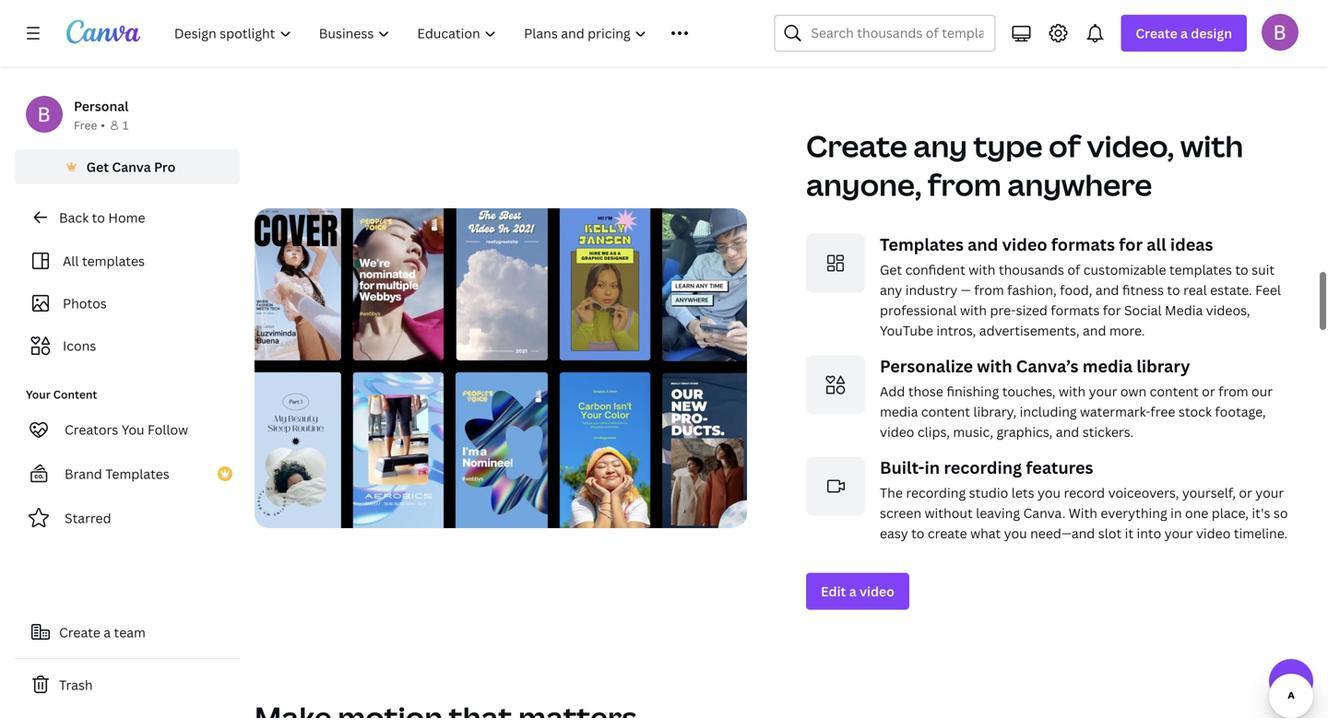 Task type: describe. For each thing, give the bounding box(es) containing it.
get inside button
[[86, 158, 109, 176]]

get canva pro
[[86, 158, 176, 176]]

get inside templates and video formats for all ideas get confident with thousands of customizable templates to suit any industry — from fashion, food, and fitness to real estate. feel professional with pre-sized formats for social media videos, youtube intros, advertisements, and more.
[[880, 261, 903, 279]]

customizable
[[1084, 261, 1167, 279]]

what
[[971, 525, 1001, 543]]

bob builder image
[[1262, 14, 1299, 51]]

try magic design™ for video
[[269, 11, 447, 29]]

personal
[[74, 97, 129, 115]]

2 vertical spatial your
[[1165, 525, 1194, 543]]

create a design button
[[1121, 15, 1248, 52]]

with up including watermark-
[[1059, 383, 1086, 401]]

fitness
[[1123, 282, 1164, 299]]

your content
[[26, 387, 97, 402]]

templates and video formats for all ideas image
[[806, 234, 866, 293]]

personalize with canva's media library add those finishing touches, with your own content or from our media content library, including watermark-free stock footage, video clips, music, graphics, and stickers.
[[880, 355, 1273, 441]]

clips,
[[918, 424, 950, 441]]

all
[[63, 252, 79, 270]]

into
[[1137, 525, 1162, 543]]

own
[[1121, 383, 1147, 401]]

pro
[[154, 158, 176, 176]]

0 horizontal spatial content
[[922, 403, 971, 421]]

get canva pro button
[[15, 149, 240, 185]]

all templates
[[63, 252, 145, 270]]

to inside back to home link
[[92, 209, 105, 227]]

create
[[928, 525, 968, 543]]

of inside create any type of video, with anyone, from anywhere
[[1049, 126, 1081, 166]]

photos
[[63, 295, 107, 312]]

type
[[974, 126, 1043, 166]]

everything
[[1101, 505, 1168, 522]]

sized
[[1017, 302, 1048, 319]]

video
[[411, 11, 447, 29]]

personalize with canva's media library image
[[806, 356, 866, 415]]

thousands
[[999, 261, 1065, 279]]

stock
[[1179, 403, 1212, 421]]

1
[[123, 118, 128, 133]]

canva's
[[1017, 355, 1079, 378]]

with inside create any type of video, with anyone, from anywhere
[[1181, 126, 1244, 166]]

without
[[925, 505, 973, 522]]

it
[[1125, 525, 1134, 543]]

slot
[[1099, 525, 1122, 543]]

1 vertical spatial you
[[1005, 525, 1028, 543]]

templates inside templates and video formats for all ideas get confident with thousands of customizable templates to suit any industry — from fashion, food, and fitness to real estate. feel professional with pre-sized formats for social media videos, youtube intros, advertisements, and more.
[[880, 234, 964, 256]]

and left more.
[[1083, 322, 1107, 340]]

1 vertical spatial templates
[[105, 466, 170, 483]]

it's
[[1253, 505, 1271, 522]]

magic
[[292, 11, 330, 29]]

one
[[1186, 505, 1209, 522]]

features
[[1026, 457, 1094, 480]]

0 vertical spatial in
[[925, 457, 940, 480]]

create for create a team
[[59, 624, 100, 642]]

industry
[[906, 282, 958, 299]]

and down customizable
[[1096, 282, 1120, 299]]

trash
[[59, 677, 93, 694]]

video inside templates and video formats for all ideas get confident with thousands of customizable templates to suit any industry — from fashion, food, and fitness to real estate. feel professional with pre-sized formats for social media videos, youtube intros, advertisements, and more.
[[1003, 234, 1048, 256]]

free
[[74, 118, 97, 133]]

0 vertical spatial recording
[[944, 457, 1023, 480]]

finishing
[[947, 383, 1000, 401]]

video,
[[1087, 126, 1175, 166]]

timeline.
[[1234, 525, 1288, 543]]

create a team button
[[15, 615, 240, 651]]

free •
[[74, 118, 105, 133]]

anywhere
[[1008, 165, 1153, 205]]

confident
[[906, 261, 966, 279]]

yourself,
[[1183, 485, 1236, 502]]

edit a video link
[[806, 574, 910, 611]]

starred link
[[15, 500, 240, 537]]

library,
[[974, 403, 1017, 421]]

canva.
[[1024, 505, 1066, 522]]

back to home
[[59, 209, 145, 227]]

icons link
[[26, 329, 229, 364]]

starred
[[65, 510, 111, 527]]

all templates link
[[26, 244, 229, 279]]

content
[[53, 387, 97, 402]]

estate.
[[1211, 282, 1253, 299]]

video inside built-in recording features the recording studio lets you record voiceovers, yourself, or your screen without leaving canva. with everything in one place, it's so easy to create what you need—and slot it into your video timeline.
[[1197, 525, 1231, 543]]

stickers.
[[1083, 424, 1134, 441]]

built-in recording features the recording studio lets you record voiceovers, yourself, or your screen without leaving canva. with everything in one place, it's so easy to create what you need—and slot it into your video timeline.
[[880, 457, 1289, 543]]

touches,
[[1003, 383, 1056, 401]]

1 horizontal spatial in
[[1171, 505, 1183, 522]]

creators you follow link
[[15, 412, 240, 448]]

1 vertical spatial your
[[1256, 485, 1285, 502]]

templates inside templates and video formats for all ideas get confident with thousands of customizable templates to suit any industry — from fashion, food, and fitness to real estate. feel professional with pre-sized formats for social media videos, youtube intros, advertisements, and more.
[[1170, 261, 1233, 279]]

design™
[[333, 11, 386, 29]]

record
[[1064, 485, 1106, 502]]

advertisements,
[[980, 322, 1080, 340]]

anyone,
[[806, 165, 922, 205]]

need—and
[[1031, 525, 1096, 543]]

create a team
[[59, 624, 146, 642]]

so
[[1274, 505, 1289, 522]]

suit
[[1252, 261, 1275, 279]]

—
[[961, 282, 972, 299]]

to left suit
[[1236, 261, 1249, 279]]

1 horizontal spatial media
[[1083, 355, 1133, 378]]

from inside create any type of video, with anyone, from anywhere
[[928, 165, 1002, 205]]

to inside built-in recording features the recording studio lets you record voiceovers, yourself, or your screen without leaving canva. with everything in one place, it's so easy to create what you need—and slot it into your video timeline.
[[912, 525, 925, 543]]

trash link
[[15, 667, 240, 704]]

intros,
[[937, 322, 977, 340]]

youtube
[[880, 322, 934, 340]]

from inside templates and video formats for all ideas get confident with thousands of customizable templates to suit any industry — from fashion, food, and fitness to real estate. feel professional with pre-sized formats for social media videos, youtube intros, advertisements, and more.
[[975, 282, 1005, 299]]

library
[[1137, 355, 1191, 378]]



Task type: vqa. For each thing, say whether or not it's contained in the screenshot.
Blue on the bottom right
no



Task type: locate. For each thing, give the bounding box(es) containing it.
templates down you
[[105, 466, 170, 483]]

content
[[1150, 383, 1199, 401], [922, 403, 971, 421]]

lets
[[1012, 485, 1035, 502]]

add
[[880, 383, 906, 401]]

a right the edit
[[850, 583, 857, 601]]

recording
[[944, 457, 1023, 480], [906, 485, 966, 502]]

for left the video
[[389, 11, 407, 29]]

1 horizontal spatial you
[[1038, 485, 1061, 502]]

to
[[92, 209, 105, 227], [1236, 261, 1249, 279], [1168, 282, 1181, 299], [912, 525, 925, 543]]

your inside personalize with canva's media library add those finishing touches, with your own content or from our media content library, including watermark-free stock footage, video clips, music, graphics, and stickers.
[[1089, 383, 1118, 401]]

1 vertical spatial media
[[880, 403, 919, 421]]

any up 'professional'
[[880, 282, 903, 299]]

and down including watermark-
[[1056, 424, 1080, 441]]

from right —
[[975, 282, 1005, 299]]

music,
[[954, 424, 994, 441]]

a for design
[[1181, 24, 1188, 42]]

of up food,
[[1068, 261, 1081, 279]]

1 vertical spatial get
[[880, 261, 903, 279]]

with
[[1181, 126, 1244, 166], [969, 261, 996, 279], [961, 302, 987, 319], [977, 355, 1013, 378], [1059, 383, 1086, 401]]

feel
[[1256, 282, 1282, 299]]

create inside create any type of video, with anyone, from anywhere
[[806, 126, 908, 166]]

real
[[1184, 282, 1208, 299]]

0 vertical spatial any
[[914, 126, 968, 166]]

built-in recording features image
[[806, 457, 866, 516]]

1 vertical spatial in
[[1171, 505, 1183, 522]]

from inside personalize with canva's media library add those finishing touches, with your own content or from our media content library, including watermark-free stock footage, video clips, music, graphics, and stickers.
[[1219, 383, 1249, 401]]

2 formats from the top
[[1051, 302, 1100, 319]]

Search search field
[[811, 16, 984, 51]]

1 horizontal spatial your
[[1165, 525, 1194, 543]]

and inside personalize with canva's media library add those finishing touches, with your own content or from our media content library, including watermark-free stock footage, video clips, music, graphics, and stickers.
[[1056, 424, 1080, 441]]

any
[[914, 126, 968, 166], [880, 282, 903, 299]]

0 vertical spatial media
[[1083, 355, 1133, 378]]

those
[[909, 383, 944, 401]]

or inside built-in recording features the recording studio lets you record voiceovers, yourself, or your screen without leaving canva. with everything in one place, it's so easy to create what you need—and slot it into your video timeline.
[[1240, 485, 1253, 502]]

follow
[[148, 421, 188, 439]]

a left design
[[1181, 24, 1188, 42]]

built-
[[880, 457, 925, 480]]

try
[[269, 11, 289, 29]]

media down add
[[880, 403, 919, 421]]

all
[[1147, 234, 1167, 256]]

1 vertical spatial create
[[806, 126, 908, 166]]

create a design
[[1136, 24, 1233, 42]]

get left confident
[[880, 261, 903, 279]]

icons
[[63, 337, 96, 355]]

formats
[[1052, 234, 1116, 256], [1051, 302, 1100, 319]]

2 vertical spatial from
[[1219, 383, 1249, 401]]

from up "footage,"
[[1219, 383, 1249, 401]]

of inside templates and video formats for all ideas get confident with thousands of customizable templates to suit any industry — from fashion, food, and fitness to real estate. feel professional with pre-sized formats for social media videos, youtube intros, advertisements, and more.
[[1068, 261, 1081, 279]]

0 horizontal spatial create
[[59, 624, 100, 642]]

professional
[[880, 302, 957, 319]]

and
[[968, 234, 999, 256], [1096, 282, 1120, 299], [1083, 322, 1107, 340], [1056, 424, 1080, 441]]

1 vertical spatial from
[[975, 282, 1005, 299]]

video up built-
[[880, 424, 915, 441]]

1 horizontal spatial get
[[880, 261, 903, 279]]

for inside "try magic design™ for video" link
[[389, 11, 407, 29]]

with up —
[[969, 261, 996, 279]]

for up more.
[[1103, 302, 1122, 319]]

2 vertical spatial for
[[1103, 302, 1122, 319]]

1 horizontal spatial templates
[[1170, 261, 1233, 279]]

a for video
[[850, 583, 857, 601]]

in left the one
[[1171, 505, 1183, 522]]

a inside button
[[104, 624, 111, 642]]

your
[[26, 387, 51, 402]]

0 horizontal spatial templates
[[82, 252, 145, 270]]

2 vertical spatial a
[[104, 624, 111, 642]]

1 vertical spatial for
[[1120, 234, 1143, 256]]

and up —
[[968, 234, 999, 256]]

photos link
[[26, 286, 229, 321]]

content up clips,
[[922, 403, 971, 421]]

0 vertical spatial get
[[86, 158, 109, 176]]

2 horizontal spatial a
[[1181, 24, 1188, 42]]

social
[[1125, 302, 1162, 319]]

a left team
[[104, 624, 111, 642]]

for left all
[[1120, 234, 1143, 256]]

2 horizontal spatial your
[[1256, 485, 1285, 502]]

0 vertical spatial your
[[1089, 383, 1118, 401]]

the
[[880, 485, 903, 502]]

media up own
[[1083, 355, 1133, 378]]

of right type
[[1049, 126, 1081, 166]]

0 horizontal spatial a
[[104, 624, 111, 642]]

None search field
[[775, 15, 996, 52]]

2 horizontal spatial create
[[1136, 24, 1178, 42]]

0 horizontal spatial any
[[880, 282, 903, 299]]

0 horizontal spatial or
[[1203, 383, 1216, 401]]

content up free
[[1150, 383, 1199, 401]]

you down leaving
[[1005, 525, 1028, 543]]

0 horizontal spatial media
[[880, 403, 919, 421]]

formats down food,
[[1051, 302, 1100, 319]]

brand
[[65, 466, 102, 483]]

try magic design™ for video link
[[255, 2, 461, 38]]

videos,
[[1207, 302, 1251, 319]]

leaving
[[976, 505, 1021, 522]]

media
[[1165, 302, 1204, 319]]

of
[[1049, 126, 1081, 166], [1068, 261, 1081, 279]]

any inside create any type of video, with anyone, from anywhere
[[914, 126, 968, 166]]

your
[[1089, 383, 1118, 401], [1256, 485, 1285, 502], [1165, 525, 1194, 543]]

edit
[[821, 583, 847, 601]]

studio
[[969, 485, 1009, 502]]

more.
[[1110, 322, 1146, 340]]

1 horizontal spatial or
[[1240, 485, 1253, 502]]

video up thousands
[[1003, 234, 1048, 256]]

0 vertical spatial of
[[1049, 126, 1081, 166]]

your down the one
[[1165, 525, 1194, 543]]

in down clips,
[[925, 457, 940, 480]]

1 horizontal spatial templates
[[880, 234, 964, 256]]

templates
[[880, 234, 964, 256], [105, 466, 170, 483]]

1 vertical spatial any
[[880, 282, 903, 299]]

1 horizontal spatial content
[[1150, 383, 1199, 401]]

templates right all on the left top of the page
[[82, 252, 145, 270]]

top level navigation element
[[162, 15, 730, 52], [162, 15, 730, 52]]

in
[[925, 457, 940, 480], [1171, 505, 1183, 522]]

1 vertical spatial of
[[1068, 261, 1081, 279]]

brand templates link
[[15, 456, 240, 493]]

0 vertical spatial templates
[[880, 234, 964, 256]]

0 vertical spatial a
[[1181, 24, 1188, 42]]

team
[[114, 624, 146, 642]]

a for team
[[104, 624, 111, 642]]

food,
[[1060, 282, 1093, 299]]

with down —
[[961, 302, 987, 319]]

with right video,
[[1181, 126, 1244, 166]]

create for create a design
[[1136, 24, 1178, 42]]

or
[[1203, 383, 1216, 401], [1240, 485, 1253, 502]]

design
[[1192, 24, 1233, 42]]

canva
[[112, 158, 151, 176]]

create inside dropdown button
[[1136, 24, 1178, 42]]

easy
[[880, 525, 909, 543]]

creators you follow
[[65, 421, 188, 439]]

create any type of video, with anyone, from anywhere
[[806, 126, 1244, 205]]

brand templates
[[65, 466, 170, 483]]

you
[[122, 421, 144, 439]]

video down the one
[[1197, 525, 1231, 543]]

your up it's
[[1256, 485, 1285, 502]]

voiceovers,
[[1109, 485, 1180, 502]]

0 vertical spatial for
[[389, 11, 407, 29]]

or up place,
[[1240, 485, 1253, 502]]

with
[[1069, 505, 1098, 522]]

templates
[[82, 252, 145, 270], [1170, 261, 1233, 279]]

a
[[1181, 24, 1188, 42], [850, 583, 857, 601], [104, 624, 111, 642]]

to left the real
[[1168, 282, 1181, 299]]

get left the canva on the left top
[[86, 158, 109, 176]]

including watermark-
[[1020, 403, 1151, 421]]

0 vertical spatial content
[[1150, 383, 1199, 401]]

edit a video
[[821, 583, 895, 601]]

create for create any type of video, with anyone, from anywhere
[[806, 126, 908, 166]]

a inside dropdown button
[[1181, 24, 1188, 42]]

1 horizontal spatial a
[[850, 583, 857, 601]]

0 vertical spatial create
[[1136, 24, 1178, 42]]

personalize
[[880, 355, 974, 378]]

home
[[108, 209, 145, 227]]

recording up without
[[906, 485, 966, 502]]

from up confident
[[928, 165, 1002, 205]]

templates up the real
[[1170, 261, 1233, 279]]

0 vertical spatial from
[[928, 165, 1002, 205]]

1 vertical spatial recording
[[906, 485, 966, 502]]

our
[[1252, 383, 1273, 401]]

1 vertical spatial formats
[[1051, 302, 1100, 319]]

templates and video formats for all ideas get confident with thousands of customizable templates to suit any industry — from fashion, food, and fitness to real estate. feel professional with pre-sized formats for social media videos, youtube intros, advertisements, and more.
[[880, 234, 1282, 340]]

1 vertical spatial or
[[1240, 485, 1253, 502]]

graphics,
[[997, 424, 1053, 441]]

or inside personalize with canva's media library add those finishing touches, with your own content or from our media content library, including watermark-free stock footage, video clips, music, graphics, and stickers.
[[1203, 383, 1216, 401]]

0 horizontal spatial templates
[[105, 466, 170, 483]]

0 vertical spatial or
[[1203, 383, 1216, 401]]

any inside templates and video formats for all ideas get confident with thousands of customizable templates to suit any industry — from fashion, food, and fitness to real estate. feel professional with pre-sized formats for social media videos, youtube intros, advertisements, and more.
[[880, 282, 903, 299]]

you up canva.
[[1038, 485, 1061, 502]]

video inside personalize with canva's media library add those finishing touches, with your own content or from our media content library, including watermark-free stock footage, video clips, music, graphics, and stickers.
[[880, 424, 915, 441]]

create inside button
[[59, 624, 100, 642]]

your up including watermark-
[[1089, 383, 1118, 401]]

back
[[59, 209, 89, 227]]

any left type
[[914, 126, 968, 166]]

video right the edit
[[860, 583, 895, 601]]

1 vertical spatial a
[[850, 583, 857, 601]]

0 vertical spatial formats
[[1052, 234, 1116, 256]]

fashion,
[[1008, 282, 1057, 299]]

1 vertical spatial content
[[922, 403, 971, 421]]

1 formats from the top
[[1052, 234, 1116, 256]]

0 vertical spatial you
[[1038, 485, 1061, 502]]

1 horizontal spatial any
[[914, 126, 968, 166]]

1 horizontal spatial create
[[806, 126, 908, 166]]

with up finishing
[[977, 355, 1013, 378]]

0 horizontal spatial you
[[1005, 525, 1028, 543]]

0 horizontal spatial in
[[925, 457, 940, 480]]

0 horizontal spatial your
[[1089, 383, 1118, 401]]

formats up food,
[[1052, 234, 1116, 256]]

to right back
[[92, 209, 105, 227]]

or up stock
[[1203, 383, 1216, 401]]

you
[[1038, 485, 1061, 502], [1005, 525, 1028, 543]]

recording up studio
[[944, 457, 1023, 480]]

templates up confident
[[880, 234, 964, 256]]

2 vertical spatial create
[[59, 624, 100, 642]]

to right easy
[[912, 525, 925, 543]]

pre-
[[991, 302, 1017, 319]]

0 horizontal spatial get
[[86, 158, 109, 176]]

place,
[[1212, 505, 1249, 522]]

screen
[[880, 505, 922, 522]]



